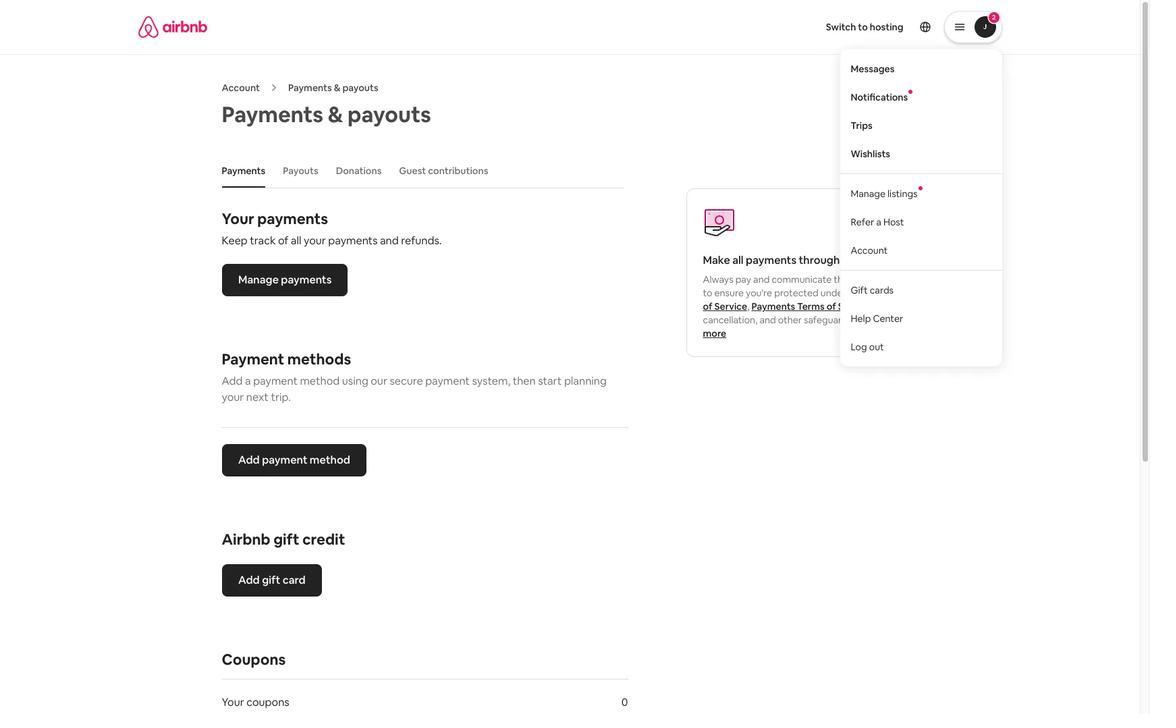 Task type: describe. For each thing, give the bounding box(es) containing it.
messages link
[[841, 54, 1003, 83]]

always
[[703, 274, 734, 286]]

1 vertical spatial account link
[[841, 236, 1003, 265]]

0 vertical spatial payouts
[[343, 82, 379, 94]]

log out button
[[841, 333, 1003, 361]]

using
[[342, 374, 369, 388]]

your payments keep track of all your payments and refunds.
[[222, 209, 442, 248]]

1 horizontal spatial all
[[733, 253, 744, 267]]

coupons
[[222, 650, 286, 669]]

our inside always pay and communicate through airbnb to ensure you're protected under our
[[849, 287, 863, 299]]

our inside "payment methods add a payment method using our secure payment system, then start planning your next trip."
[[371, 374, 388, 388]]

airbnb gift credit
[[222, 530, 345, 549]]

make
[[703, 253, 731, 267]]

your coupons
[[222, 696, 290, 710]]

gift for airbnb
[[274, 530, 300, 549]]

notifications
[[851, 91, 909, 103]]

start
[[538, 374, 562, 388]]

gift for add
[[262, 573, 280, 588]]

of inside your payments keep track of all your payments and refunds.
[[278, 234, 289, 248]]

log
[[851, 341, 868, 353]]

guest contributions
[[399, 165, 489, 177]]

profile element
[[587, 0, 1003, 366]]

refer a host
[[851, 216, 905, 228]]

coupons
[[247, 696, 290, 710]]

and for always pay and communicate through airbnb to ensure you're protected under our
[[754, 274, 770, 286]]

card
[[282, 573, 305, 588]]

, for , payments terms of service
[[748, 301, 750, 313]]

1 vertical spatial &
[[328, 101, 343, 128]]

help center link
[[841, 304, 1003, 333]]

more
[[703, 328, 727, 340]]

out
[[870, 341, 885, 353]]

, payments terms of service
[[748, 301, 872, 313]]

to inside always pay and communicate through airbnb to ensure you're protected under our
[[703, 287, 713, 299]]

wishlists link
[[841, 140, 1003, 168]]

payment methods add a payment method using our secure payment system, then start planning your next trip.
[[222, 350, 607, 405]]

host
[[884, 216, 905, 228]]

system,
[[472, 374, 511, 388]]

listings
[[888, 188, 918, 200]]

add gift card link
[[222, 565, 322, 597]]

donations
[[336, 165, 382, 177]]

payments inside manage payments link
[[281, 273, 332, 287]]

add payment method button
[[222, 444, 366, 477]]

payment up trip.
[[253, 374, 298, 388]]

0 vertical spatial payments & payouts
[[288, 82, 379, 94]]

has notifications image for manage listings
[[919, 186, 923, 190]]

learn more link
[[703, 314, 882, 340]]

manage listings link
[[841, 179, 1003, 208]]

other
[[779, 314, 802, 326]]

methods
[[288, 350, 351, 369]]

payments button
[[215, 158, 272, 184]]

method inside add payment method button
[[310, 453, 350, 467]]

safeguards.
[[804, 314, 855, 326]]

contributions
[[428, 165, 489, 177]]

2
[[993, 13, 996, 22]]

0 vertical spatial &
[[334, 82, 341, 94]]

notifications link
[[841, 83, 1003, 111]]

0 vertical spatial airbnb
[[843, 253, 877, 267]]

help center
[[851, 312, 904, 325]]

add for add gift card
[[238, 573, 260, 588]]

manage payments
[[238, 273, 332, 287]]

terms inside terms of service
[[865, 287, 893, 299]]

refer
[[851, 216, 875, 228]]

2 vertical spatial airbnb
[[222, 530, 271, 549]]

then
[[513, 374, 536, 388]]

1 vertical spatial terms
[[798, 301, 825, 313]]

switch to hosting
[[827, 21, 904, 33]]

help
[[851, 312, 872, 325]]

secure
[[390, 374, 423, 388]]

terms of service link
[[703, 287, 893, 313]]

log out
[[851, 341, 885, 353]]

0 vertical spatial through
[[799, 253, 840, 267]]

, cancellation, and other safeguards.
[[703, 301, 874, 326]]

tab list containing payments
[[215, 154, 624, 188]]

trip.
[[271, 390, 291, 405]]

guest
[[399, 165, 426, 177]]

payments terms of service link
[[752, 301, 872, 313]]

pay
[[736, 274, 752, 286]]

payouts
[[283, 165, 319, 177]]

manage listings
[[851, 188, 918, 200]]

track
[[250, 234, 276, 248]]

method inside "payment methods add a payment method using our secure payment system, then start planning your next trip."
[[300, 374, 340, 388]]

planning
[[565, 374, 607, 388]]

add for add payment method
[[238, 453, 260, 467]]

add payment method
[[238, 453, 350, 467]]

manage for manage payments
[[238, 273, 279, 287]]

center
[[874, 312, 904, 325]]

account inside profile 'element'
[[851, 244, 888, 256]]

communicate
[[772, 274, 832, 286]]



Task type: locate. For each thing, give the bounding box(es) containing it.
manage down track
[[238, 273, 279, 287]]

manage for manage listings
[[851, 188, 886, 200]]

your up manage payments
[[304, 234, 326, 248]]

messages
[[851, 63, 895, 75]]

0 vertical spatial to
[[859, 21, 868, 33]]

add
[[222, 374, 243, 388], [238, 453, 260, 467], [238, 573, 260, 588]]

wishlists
[[851, 148, 891, 160]]

0 vertical spatial has notifications image
[[909, 90, 913, 94]]

2 service from the left
[[839, 301, 872, 313]]

payouts button
[[276, 158, 325, 184]]

account
[[222, 82, 260, 94], [851, 244, 888, 256]]

add left 'card'
[[238, 573, 260, 588]]

service up cancellation,
[[715, 301, 748, 313]]

all right track
[[291, 234, 302, 248]]

1 vertical spatial your
[[222, 696, 244, 710]]

hosting
[[870, 21, 904, 33]]

airbnb
[[843, 253, 877, 267], [871, 274, 901, 286], [222, 530, 271, 549]]

terms
[[865, 287, 893, 299], [798, 301, 825, 313]]

airbnb right gift at the right
[[871, 274, 901, 286]]

service inside terms of service
[[715, 301, 748, 313]]

to inside profile 'element'
[[859, 21, 868, 33]]

1 vertical spatial and
[[754, 274, 770, 286]]

a up next
[[245, 374, 251, 388]]

1 horizontal spatial has notifications image
[[919, 186, 923, 190]]

payment down trip.
[[262, 453, 307, 467]]

payment inside button
[[262, 453, 307, 467]]

manage inside profile 'element'
[[851, 188, 886, 200]]

service down gift at the right
[[839, 301, 872, 313]]

and inside always pay and communicate through airbnb to ensure you're protected under our
[[754, 274, 770, 286]]

0 vertical spatial your
[[304, 234, 326, 248]]

terms up help center
[[865, 287, 893, 299]]

0 horizontal spatial has notifications image
[[909, 90, 913, 94]]

keep
[[222, 234, 248, 248]]

learn
[[857, 314, 882, 326]]

1 vertical spatial add
[[238, 453, 260, 467]]

0 vertical spatial method
[[300, 374, 340, 388]]

2 , from the left
[[872, 301, 874, 313]]

has notifications image for notifications
[[909, 90, 913, 94]]

1 vertical spatial airbnb
[[871, 274, 901, 286]]

to right switch at the right top of the page
[[859, 21, 868, 33]]

all up 'pay'
[[733, 253, 744, 267]]

has notifications image down messages link
[[909, 90, 913, 94]]

0 horizontal spatial account
[[222, 82, 260, 94]]

of inside terms of service
[[703, 301, 713, 313]]

1 vertical spatial payouts
[[348, 101, 431, 128]]

our right "using"
[[371, 374, 388, 388]]

and left refunds.
[[380, 234, 399, 248]]

1 horizontal spatial account link
[[841, 236, 1003, 265]]

0 horizontal spatial of
[[278, 234, 289, 248]]

2 your from the top
[[222, 696, 244, 710]]

0 horizontal spatial all
[[291, 234, 302, 248]]

0 horizontal spatial your
[[222, 390, 244, 405]]

through
[[799, 253, 840, 267], [834, 274, 869, 286]]

trips
[[851, 119, 873, 131]]

trips link
[[841, 111, 1003, 140]]

make all payments through airbnb
[[703, 253, 877, 267]]

has notifications image
[[909, 90, 913, 94], [919, 186, 923, 190]]

our
[[849, 287, 863, 299], [371, 374, 388, 388]]

1 vertical spatial to
[[703, 287, 713, 299]]

0 vertical spatial manage
[[851, 188, 886, 200]]

1 vertical spatial all
[[733, 253, 744, 267]]

2 button
[[945, 11, 1003, 43]]

your for coupons
[[222, 696, 244, 710]]

has notifications image inside notifications link
[[909, 90, 913, 94]]

0 vertical spatial terms
[[865, 287, 893, 299]]

through up under on the right of page
[[834, 274, 869, 286]]

1 horizontal spatial your
[[304, 234, 326, 248]]

your inside your payments keep track of all your payments and refunds.
[[304, 234, 326, 248]]

of
[[278, 234, 289, 248], [703, 301, 713, 313], [827, 301, 837, 313]]

ensure
[[715, 287, 744, 299]]

a inside "payment methods add a payment method using our secure payment system, then start planning your next trip."
[[245, 374, 251, 388]]

gift cards
[[851, 284, 894, 296]]

, for , cancellation, and other safeguards.
[[872, 301, 874, 313]]

your left coupons
[[222, 696, 244, 710]]

switch to hosting link
[[818, 13, 912, 41]]

0 vertical spatial gift
[[274, 530, 300, 549]]

gift inside the add gift card link
[[262, 573, 280, 588]]

,
[[748, 301, 750, 313], [872, 301, 874, 313]]

&
[[334, 82, 341, 94], [328, 101, 343, 128]]

0 vertical spatial account link
[[222, 82, 260, 94]]

0 vertical spatial our
[[849, 287, 863, 299]]

your inside "payment methods add a payment method using our secure payment system, then start planning your next trip."
[[222, 390, 244, 405]]

, inside , cancellation, and other safeguards.
[[872, 301, 874, 313]]

add inside "payment methods add a payment method using our secure payment system, then start planning your next trip."
[[222, 374, 243, 388]]

0
[[622, 696, 628, 710]]

terms of service
[[703, 287, 893, 313]]

and for , cancellation, and other safeguards.
[[760, 314, 777, 326]]

1 vertical spatial method
[[310, 453, 350, 467]]

gift
[[274, 530, 300, 549], [262, 573, 280, 588]]

refunds.
[[401, 234, 442, 248]]

payment
[[222, 350, 284, 369]]

0 vertical spatial a
[[877, 216, 882, 228]]

cancellation,
[[703, 314, 758, 326]]

our right under on the right of page
[[849, 287, 863, 299]]

1 horizontal spatial ,
[[872, 301, 874, 313]]

your
[[304, 234, 326, 248], [222, 390, 244, 405]]

under
[[821, 287, 847, 299]]

0 horizontal spatial a
[[245, 374, 251, 388]]

, down you're on the right top of page
[[748, 301, 750, 313]]

your up keep
[[222, 209, 254, 228]]

has notifications image right listings
[[919, 186, 923, 190]]

1 horizontal spatial manage
[[851, 188, 886, 200]]

your left next
[[222, 390, 244, 405]]

add inside button
[[238, 453, 260, 467]]

and inside , cancellation, and other safeguards.
[[760, 314, 777, 326]]

protected
[[775, 287, 819, 299]]

all inside your payments keep track of all your payments and refunds.
[[291, 234, 302, 248]]

your
[[222, 209, 254, 228], [222, 696, 244, 710]]

guest contributions button
[[393, 158, 495, 184]]

your for payments
[[222, 209, 254, 228]]

airbnb up gift at the right
[[843, 253, 877, 267]]

1 vertical spatial through
[[834, 274, 869, 286]]

tab list
[[215, 154, 624, 188]]

1 horizontal spatial our
[[849, 287, 863, 299]]

1 horizontal spatial of
[[703, 301, 713, 313]]

manage up refer
[[851, 188, 886, 200]]

add down next
[[238, 453, 260, 467]]

0 vertical spatial account
[[222, 82, 260, 94]]

a inside profile 'element'
[[877, 216, 882, 228]]

1 vertical spatial manage
[[238, 273, 279, 287]]

airbnb up add gift card
[[222, 530, 271, 549]]

0 horizontal spatial to
[[703, 287, 713, 299]]

1 vertical spatial gift
[[262, 573, 280, 588]]

0 vertical spatial add
[[222, 374, 243, 388]]

a left host
[[877, 216, 882, 228]]

, up learn
[[872, 301, 874, 313]]

1 vertical spatial a
[[245, 374, 251, 388]]

payment right secure
[[426, 374, 470, 388]]

1 vertical spatial has notifications image
[[919, 186, 923, 190]]

0 horizontal spatial terms
[[798, 301, 825, 313]]

0 vertical spatial your
[[222, 209, 254, 228]]

account link
[[222, 82, 260, 94], [841, 236, 1003, 265]]

your inside your payments keep track of all your payments and refunds.
[[222, 209, 254, 228]]

donations button
[[329, 158, 389, 184]]

to
[[859, 21, 868, 33], [703, 287, 713, 299]]

gift left 'card'
[[262, 573, 280, 588]]

terms down protected
[[798, 301, 825, 313]]

a
[[877, 216, 882, 228], [245, 374, 251, 388]]

add down payment
[[222, 374, 243, 388]]

always pay and communicate through airbnb to ensure you're protected under our
[[703, 274, 901, 299]]

1 horizontal spatial to
[[859, 21, 868, 33]]

1 vertical spatial payments & payouts
[[222, 101, 431, 128]]

payments
[[258, 209, 328, 228], [328, 234, 378, 248], [746, 253, 797, 267], [281, 273, 332, 287]]

learn more
[[703, 314, 882, 340]]

0 vertical spatial and
[[380, 234, 399, 248]]

switch
[[827, 21, 857, 33]]

1 vertical spatial your
[[222, 390, 244, 405]]

method
[[300, 374, 340, 388], [310, 453, 350, 467]]

gift cards link
[[841, 276, 1003, 304]]

1 vertical spatial our
[[371, 374, 388, 388]]

service
[[715, 301, 748, 313], [839, 301, 872, 313]]

1 , from the left
[[748, 301, 750, 313]]

airbnb inside always pay and communicate through airbnb to ensure you're protected under our
[[871, 274, 901, 286]]

1 vertical spatial account
[[851, 244, 888, 256]]

of right track
[[278, 234, 289, 248]]

and inside your payments keep track of all your payments and refunds.
[[380, 234, 399, 248]]

refer a host link
[[841, 208, 1003, 236]]

and left other
[[760, 314, 777, 326]]

has notifications image inside the manage listings link
[[919, 186, 923, 190]]

1 horizontal spatial terms
[[865, 287, 893, 299]]

1 your from the top
[[222, 209, 254, 228]]

manage payments link
[[222, 264, 348, 297]]

0 horizontal spatial ,
[[748, 301, 750, 313]]

to down the always
[[703, 287, 713, 299]]

1 horizontal spatial account
[[851, 244, 888, 256]]

0 horizontal spatial account link
[[222, 82, 260, 94]]

gift left the credit
[[274, 530, 300, 549]]

1 service from the left
[[715, 301, 748, 313]]

through inside always pay and communicate through airbnb to ensure you're protected under our
[[834, 274, 869, 286]]

of up cancellation,
[[703, 301, 713, 313]]

through up communicate
[[799, 253, 840, 267]]

0 horizontal spatial service
[[715, 301, 748, 313]]

all
[[291, 234, 302, 248], [733, 253, 744, 267]]

1 horizontal spatial service
[[839, 301, 872, 313]]

0 horizontal spatial manage
[[238, 273, 279, 287]]

credit
[[303, 530, 345, 549]]

2 horizontal spatial of
[[827, 301, 837, 313]]

and up you're on the right top of page
[[754, 274, 770, 286]]

gift
[[851, 284, 868, 296]]

next
[[246, 390, 269, 405]]

and
[[380, 234, 399, 248], [754, 274, 770, 286], [760, 314, 777, 326]]

2 vertical spatial and
[[760, 314, 777, 326]]

add gift card
[[238, 573, 305, 588]]

payments & payouts
[[288, 82, 379, 94], [222, 101, 431, 128]]

cards
[[870, 284, 894, 296]]

payments
[[288, 82, 332, 94], [222, 101, 324, 128], [222, 165, 266, 177], [752, 301, 796, 313]]

you're
[[746, 287, 773, 299]]

payments inside button
[[222, 165, 266, 177]]

of down under on the right of page
[[827, 301, 837, 313]]

0 horizontal spatial our
[[371, 374, 388, 388]]

1 horizontal spatial a
[[877, 216, 882, 228]]

0 vertical spatial all
[[291, 234, 302, 248]]

2 vertical spatial add
[[238, 573, 260, 588]]



Task type: vqa. For each thing, say whether or not it's contained in the screenshot.
your
yes



